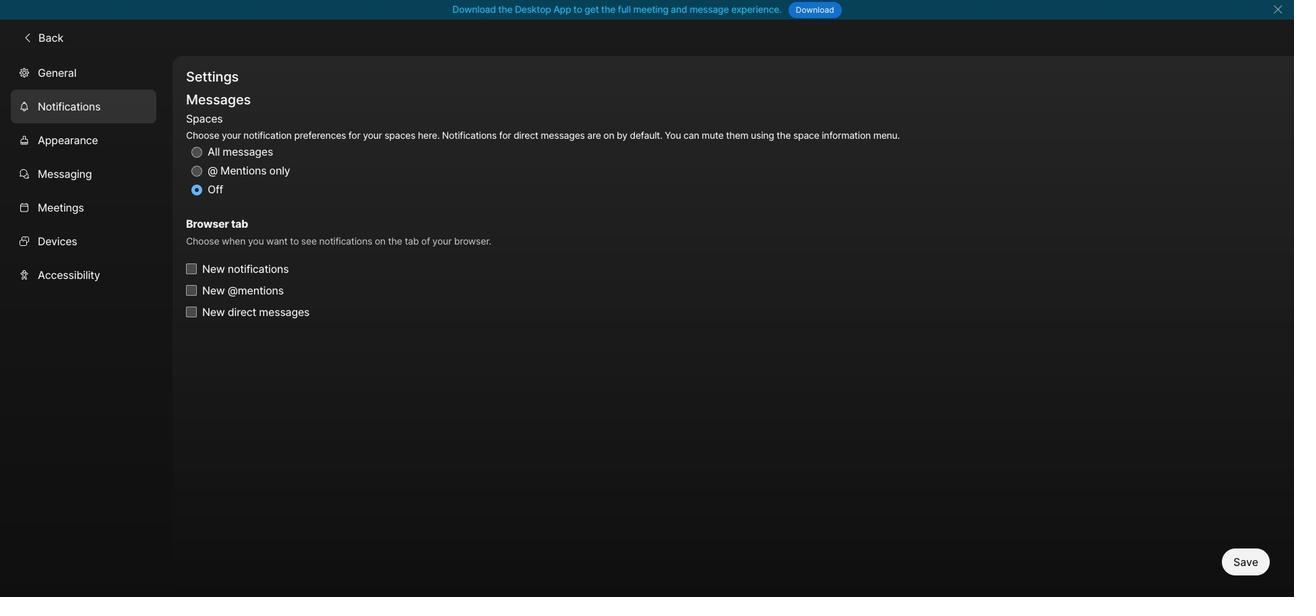 Task type: locate. For each thing, give the bounding box(es) containing it.
appearance tab
[[11, 123, 156, 157]]

cancel_16 image
[[1273, 4, 1284, 15]]

Off radio
[[192, 185, 202, 196]]

option group
[[186, 110, 901, 200]]

devices tab
[[11, 224, 156, 258]]

meetings tab
[[11, 191, 156, 224]]

settings navigation
[[0, 56, 173, 598]]

@ Mentions only radio
[[192, 166, 202, 177]]

notifications tab
[[11, 89, 156, 123]]

All messages radio
[[192, 147, 202, 158]]



Task type: vqa. For each thing, say whether or not it's contained in the screenshot.
Settings 'navigation' in the left of the page
yes



Task type: describe. For each thing, give the bounding box(es) containing it.
accessibility tab
[[11, 258, 156, 292]]

messaging tab
[[11, 157, 156, 191]]

general tab
[[11, 56, 156, 89]]



